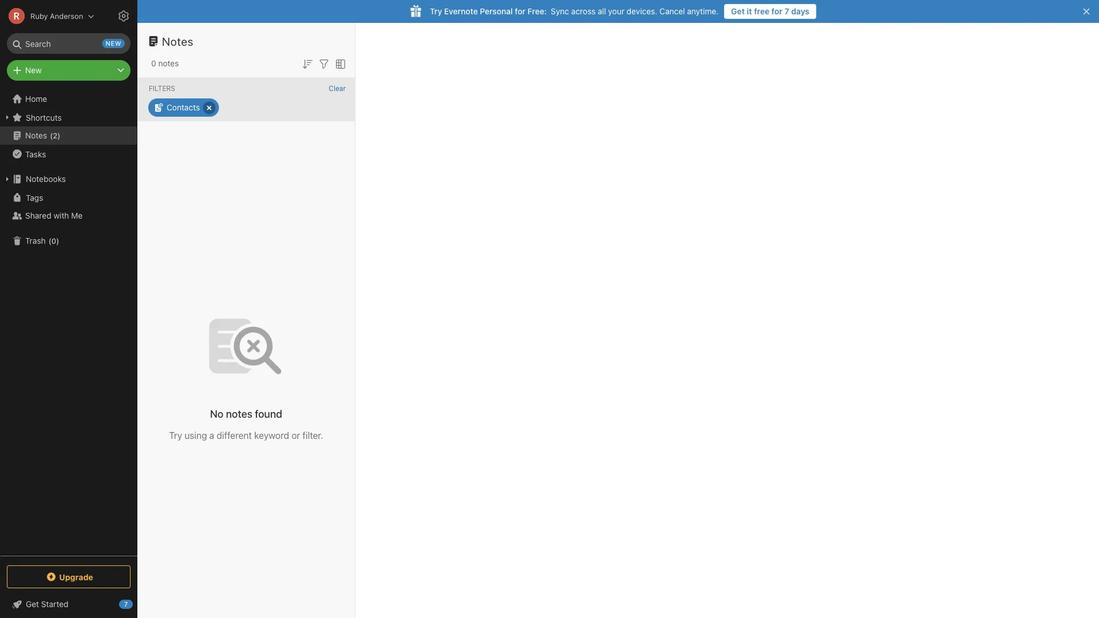 Task type: describe. For each thing, give the bounding box(es) containing it.
0 inside note list element
[[151, 59, 156, 68]]

click to collapse image
[[133, 597, 142, 611]]

sync
[[551, 7, 569, 16]]

7 inside help and learning task checklist field
[[124, 601, 128, 608]]

try for try evernote personal for free: sync across all your devices. cancel anytime.
[[430, 7, 442, 16]]

home link
[[0, 90, 137, 108]]

shared
[[25, 211, 51, 220]]

anderson
[[50, 12, 83, 20]]

try evernote personal for free: sync across all your devices. cancel anytime.
[[430, 7, 719, 16]]

upgrade
[[59, 573, 93, 582]]

Sort options field
[[301, 56, 314, 71]]

add filters image
[[317, 57, 331, 71]]

keyword
[[254, 430, 289, 441]]

filter.
[[303, 430, 323, 441]]

anytime.
[[687, 7, 719, 16]]

started
[[41, 600, 68, 609]]

get started
[[26, 600, 68, 609]]

tags button
[[0, 188, 137, 207]]

no notes found
[[210, 408, 282, 420]]

trash ( 0 )
[[25, 236, 59, 246]]

( for notes
[[50, 131, 53, 140]]

( for trash
[[49, 237, 51, 245]]

Account field
[[0, 5, 95, 27]]

notes for notes
[[162, 34, 194, 48]]

try using a different keyword or filter.
[[169, 430, 323, 441]]

cancel
[[660, 7, 685, 16]]

notes ( 2 )
[[25, 131, 60, 140]]

no
[[210, 408, 224, 420]]

clear button
[[329, 84, 346, 92]]

get it free for 7 days
[[731, 7, 810, 16]]

evernote
[[444, 7, 478, 16]]

Search text field
[[15, 33, 123, 54]]

shared with me
[[25, 211, 83, 220]]

shortcuts button
[[0, 108, 137, 127]]

View options field
[[331, 56, 348, 71]]

Help and Learning task checklist field
[[0, 596, 137, 614]]

note window - empty element
[[356, 23, 1099, 618]]

different
[[217, 430, 252, 441]]

new
[[25, 66, 42, 75]]

) for notes
[[57, 131, 60, 140]]

get for get started
[[26, 600, 39, 609]]

) for trash
[[56, 237, 59, 245]]

devices.
[[627, 7, 658, 16]]

new button
[[7, 60, 131, 81]]



Task type: vqa. For each thing, say whether or not it's contained in the screenshot.
PROFILE,
no



Task type: locate. For each thing, give the bounding box(es) containing it.
contacts
[[167, 103, 200, 112]]

clear
[[329, 84, 346, 92]]

for inside button
[[772, 7, 783, 16]]

7 inside button
[[785, 7, 790, 16]]

1 horizontal spatial try
[[430, 7, 442, 16]]

0 horizontal spatial try
[[169, 430, 182, 441]]

filters
[[149, 84, 175, 92]]

for
[[515, 7, 526, 16], [772, 7, 783, 16]]

tasks button
[[0, 145, 137, 163]]

1 horizontal spatial notes
[[226, 408, 252, 420]]

days
[[792, 7, 810, 16]]

notes up different
[[226, 408, 252, 420]]

get inside button
[[731, 7, 745, 16]]

get
[[731, 7, 745, 16], [26, 600, 39, 609]]

0 horizontal spatial 0
[[51, 237, 56, 245]]

upgrade button
[[7, 566, 131, 589]]

settings image
[[117, 9, 131, 23]]

1 vertical spatial )
[[56, 237, 59, 245]]

try for try using a different keyword or filter.
[[169, 430, 182, 441]]

notes up 0 notes
[[162, 34, 194, 48]]

tree
[[0, 90, 137, 555]]

notes inside note list element
[[162, 34, 194, 48]]

1 horizontal spatial get
[[731, 7, 745, 16]]

2 for from the left
[[772, 7, 783, 16]]

)
[[57, 131, 60, 140], [56, 237, 59, 245]]

personal
[[480, 7, 513, 16]]

1 vertical spatial get
[[26, 600, 39, 609]]

using
[[185, 430, 207, 441]]

try inside note list element
[[169, 430, 182, 441]]

0 horizontal spatial for
[[515, 7, 526, 16]]

or
[[292, 430, 300, 441]]

home
[[25, 94, 47, 104]]

contacts button
[[148, 98, 219, 117]]

new search field
[[15, 33, 125, 54]]

0 vertical spatial 7
[[785, 7, 790, 16]]

0 horizontal spatial notes
[[158, 59, 179, 68]]

1 vertical spatial try
[[169, 430, 182, 441]]

0 vertical spatial 0
[[151, 59, 156, 68]]

) inside trash ( 0 )
[[56, 237, 59, 245]]

notes
[[158, 59, 179, 68], [226, 408, 252, 420]]

for left free:
[[515, 7, 526, 16]]

found
[[255, 408, 282, 420]]

free
[[754, 7, 770, 16]]

get for get it free for 7 days
[[731, 7, 745, 16]]

notes for no
[[226, 408, 252, 420]]

for for 7
[[772, 7, 783, 16]]

1 horizontal spatial for
[[772, 7, 783, 16]]

1 for from the left
[[515, 7, 526, 16]]

) down shortcuts button
[[57, 131, 60, 140]]

get left started
[[26, 600, 39, 609]]

for right "free"
[[772, 7, 783, 16]]

all
[[598, 7, 606, 16]]

( right trash
[[49, 237, 51, 245]]

notebooks link
[[0, 170, 137, 188]]

shared with me link
[[0, 207, 137, 225]]

notebooks
[[26, 174, 66, 184]]

with
[[54, 211, 69, 220]]

notes
[[162, 34, 194, 48], [25, 131, 47, 140]]

notes for notes ( 2 )
[[25, 131, 47, 140]]

0 vertical spatial (
[[50, 131, 53, 140]]

get inside help and learning task checklist field
[[26, 600, 39, 609]]

0 up 'filters'
[[151, 59, 156, 68]]

0 horizontal spatial 7
[[124, 601, 128, 608]]

your
[[608, 7, 625, 16]]

0 vertical spatial notes
[[162, 34, 194, 48]]

ruby
[[30, 12, 48, 20]]

0 inside trash ( 0 )
[[51, 237, 56, 245]]

notes up 'filters'
[[158, 59, 179, 68]]

2
[[53, 131, 57, 140]]

7 left click to collapse "icon" in the bottom left of the page
[[124, 601, 128, 608]]

tree containing home
[[0, 90, 137, 555]]

( down shortcuts
[[50, 131, 53, 140]]

try
[[430, 7, 442, 16], [169, 430, 182, 441]]

tasks
[[25, 149, 46, 159]]

across
[[571, 7, 596, 16]]

free:
[[528, 7, 547, 16]]

me
[[71, 211, 83, 220]]

0 vertical spatial try
[[430, 7, 442, 16]]

) right trash
[[56, 237, 59, 245]]

0
[[151, 59, 156, 68], [51, 237, 56, 245]]

) inside notes ( 2 )
[[57, 131, 60, 140]]

shortcuts
[[26, 113, 62, 122]]

( inside notes ( 2 )
[[50, 131, 53, 140]]

expand notebooks image
[[3, 175, 12, 184]]

note list element
[[137, 23, 356, 618]]

( inside trash ( 0 )
[[49, 237, 51, 245]]

new
[[106, 40, 121, 47]]

0 horizontal spatial get
[[26, 600, 39, 609]]

it
[[747, 7, 752, 16]]

1 horizontal spatial notes
[[162, 34, 194, 48]]

1 vertical spatial notes
[[25, 131, 47, 140]]

7 left the days
[[785, 7, 790, 16]]

0 vertical spatial )
[[57, 131, 60, 140]]

7
[[785, 7, 790, 16], [124, 601, 128, 608]]

for for free:
[[515, 7, 526, 16]]

0 horizontal spatial notes
[[25, 131, 47, 140]]

trash
[[25, 236, 46, 246]]

try left evernote
[[430, 7, 442, 16]]

tags
[[26, 193, 43, 202]]

Add filters field
[[317, 56, 331, 71]]

1 vertical spatial notes
[[226, 408, 252, 420]]

1 vertical spatial 7
[[124, 601, 128, 608]]

get left it
[[731, 7, 745, 16]]

get it free for 7 days button
[[725, 4, 817, 19]]

0 vertical spatial notes
[[158, 59, 179, 68]]

notes inside "tree"
[[25, 131, 47, 140]]

1 vertical spatial 0
[[51, 237, 56, 245]]

0 vertical spatial get
[[731, 7, 745, 16]]

(
[[50, 131, 53, 140], [49, 237, 51, 245]]

try left using
[[169, 430, 182, 441]]

a
[[209, 430, 214, 441]]

0 notes
[[151, 59, 179, 68]]

0 right trash
[[51, 237, 56, 245]]

notes for 0
[[158, 59, 179, 68]]

1 vertical spatial (
[[49, 237, 51, 245]]

ruby anderson
[[30, 12, 83, 20]]

1 horizontal spatial 7
[[785, 7, 790, 16]]

1 horizontal spatial 0
[[151, 59, 156, 68]]

notes up tasks
[[25, 131, 47, 140]]



